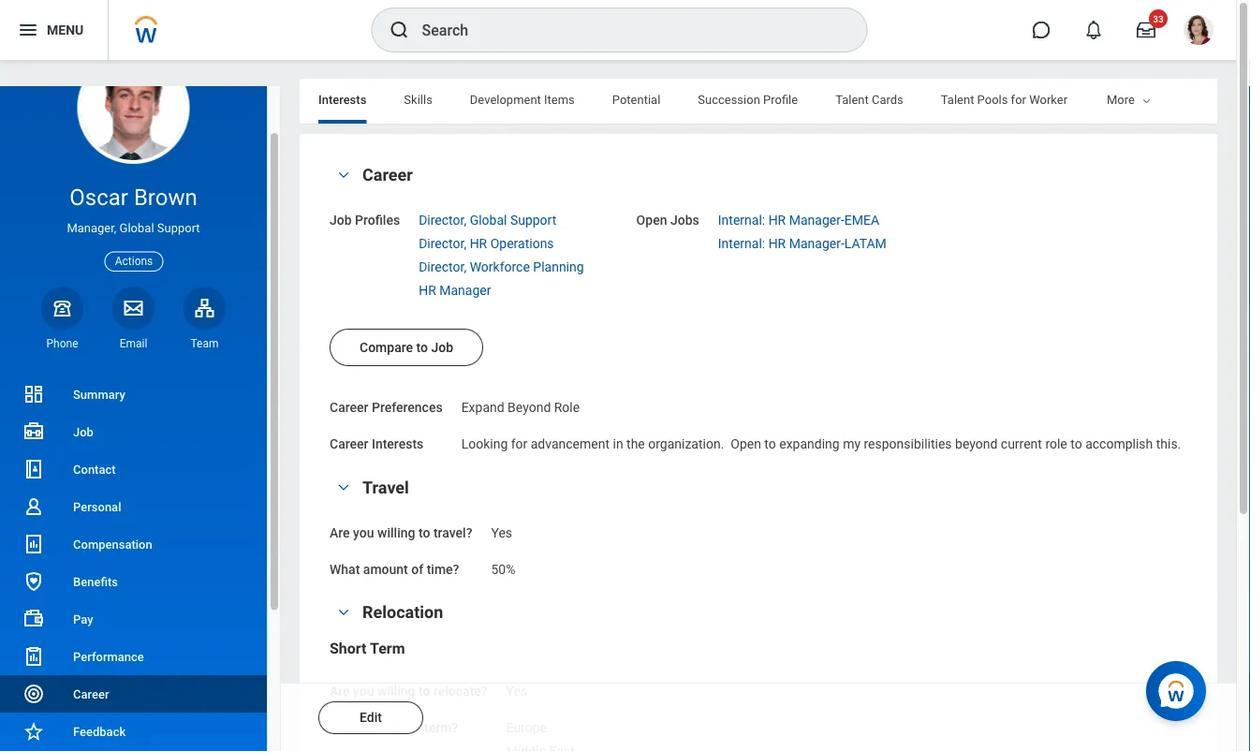 Task type: describe. For each thing, give the bounding box(es) containing it.
achievemen
[[1189, 92, 1250, 106]]

short term group
[[330, 639, 1187, 751]]

for for looking for advancement in the organization.  open to expanding my responsibilities beyond current role to accomplish this.
[[511, 436, 527, 452]]

relocation button
[[362, 603, 443, 622]]

50% element
[[491, 557, 515, 577]]

edit
[[360, 710, 382, 725]]

short
[[330, 639, 367, 657]]

director, hr operations link
[[419, 232, 554, 251]]

director, workforce planning link
[[419, 255, 584, 274]]

workforce
[[470, 259, 530, 274]]

profile logan mcneil image
[[1184, 15, 1214, 49]]

looking
[[461, 436, 508, 452]]

compensation
[[73, 537, 152, 551]]

chevron down image for travel
[[332, 481, 355, 494]]

0 vertical spatial for
[[1011, 92, 1026, 106]]

beyond
[[955, 436, 998, 452]]

talent for talent cards
[[835, 92, 869, 106]]

compare to job button
[[330, 329, 483, 366]]

director, for director, hr operations
[[419, 236, 467, 251]]

benefits link
[[0, 563, 267, 600]]

navigation pane region
[[0, 52, 281, 751]]

are you willing to relocate?
[[330, 684, 488, 699]]

phone button
[[41, 286, 84, 351]]

responsibilities
[[864, 436, 952, 452]]

this.
[[1156, 436, 1181, 452]]

my
[[843, 436, 861, 452]]

relocation
[[362, 603, 443, 622]]

items
[[544, 92, 575, 106]]

looking for advancement in the organization.  open to expanding my responsibilities beyond current role to accomplish this.
[[461, 436, 1181, 452]]

contact link
[[0, 450, 267, 488]]

menu
[[47, 22, 84, 38]]

hr manager link
[[419, 278, 491, 298]]

relocation group
[[330, 601, 1187, 751]]

to right the role
[[1071, 436, 1082, 452]]

inbox large image
[[1137, 21, 1156, 39]]

oscar brown
[[70, 184, 197, 211]]

advancement
[[531, 436, 610, 452]]

development items
[[470, 92, 575, 106]]

hr left manager at the top
[[419, 282, 436, 298]]

yes inside short term group
[[506, 684, 527, 699]]

notifications large image
[[1084, 21, 1103, 39]]

view team image
[[193, 297, 216, 319]]

team oscar brown element
[[183, 336, 226, 351]]

1 vertical spatial yes element
[[506, 680, 527, 699]]

career preferences
[[330, 400, 443, 415]]

items selected list for where for short term?
[[506, 716, 669, 751]]

benefits
[[73, 575, 118, 589]]

expand beyond role
[[461, 400, 580, 415]]

internal: for internal: hr manager-emea
[[718, 213, 765, 228]]

job profiles
[[330, 213, 400, 228]]

summary link
[[0, 376, 267, 413]]

time?
[[427, 561, 459, 577]]

latam
[[844, 236, 887, 251]]

mail image
[[122, 297, 145, 319]]

role
[[1045, 436, 1067, 452]]

of
[[411, 561, 423, 577]]

director, global support
[[419, 213, 556, 228]]

what amount of time?
[[330, 561, 459, 577]]

for for where for short term?
[[370, 720, 387, 735]]

profiles
[[355, 213, 400, 228]]

career for career button
[[362, 165, 413, 185]]

to inside compare to job button
[[416, 339, 428, 355]]

in
[[613, 436, 623, 452]]

learning
[[1105, 92, 1152, 106]]

internal: hr manager-latam link
[[718, 232, 887, 251]]

operations
[[490, 236, 554, 251]]

relocate?
[[433, 684, 488, 699]]

term?
[[424, 720, 458, 735]]

contact image
[[22, 458, 45, 480]]

short term button
[[330, 639, 405, 657]]

potential
[[612, 92, 660, 106]]

feedback image
[[22, 720, 45, 743]]

you for what
[[353, 525, 374, 540]]

job link
[[0, 413, 267, 450]]

phone image
[[49, 297, 75, 319]]

career for career preferences
[[330, 400, 368, 415]]

succession profile
[[698, 92, 798, 106]]

cards
[[872, 92, 903, 106]]

preferences
[[372, 400, 443, 415]]

33 button
[[1126, 9, 1168, 51]]

director, for director, workforce planning
[[419, 259, 467, 274]]

feedback link
[[0, 713, 267, 750]]

list inside the navigation pane region
[[0, 376, 267, 751]]

0 vertical spatial yes element
[[491, 521, 512, 540]]

team link
[[183, 286, 226, 351]]

europe
[[506, 720, 547, 735]]

hr manager
[[419, 282, 491, 298]]

skills
[[404, 92, 432, 106]]

pay
[[73, 612, 93, 626]]

beyond
[[508, 400, 551, 415]]

email button
[[112, 286, 155, 351]]

support for manager, global support
[[157, 221, 200, 235]]

feedback
[[73, 724, 126, 738]]

personal
[[73, 500, 121, 514]]

menu banner
[[0, 0, 1236, 60]]



Task type: vqa. For each thing, say whether or not it's contained in the screenshot.
the bottom "Manager-"
yes



Task type: locate. For each thing, give the bounding box(es) containing it.
manager-
[[789, 213, 844, 228], [789, 236, 844, 251]]

career up the career interests
[[330, 400, 368, 415]]

development
[[470, 92, 541, 106]]

willing for amount
[[377, 525, 415, 540]]

1 horizontal spatial open
[[731, 436, 761, 452]]

personal image
[[22, 495, 45, 518]]

2 chevron down image from the top
[[332, 481, 355, 494]]

1 vertical spatial director,
[[419, 236, 467, 251]]

1 horizontal spatial for
[[511, 436, 527, 452]]

director, workforce planning
[[419, 259, 584, 274]]

where for short term?
[[330, 720, 458, 735]]

travel
[[362, 478, 409, 497]]

career image
[[22, 683, 45, 705]]

to inside the travel group
[[419, 525, 430, 540]]

jobs
[[670, 213, 699, 228]]

pay link
[[0, 600, 267, 638]]

0 horizontal spatial open
[[636, 213, 667, 228]]

talent cards
[[835, 92, 903, 106]]

2 you from the top
[[353, 684, 374, 699]]

accomplish
[[1085, 436, 1153, 452]]

job image
[[22, 420, 45, 443]]

you
[[353, 525, 374, 540], [353, 684, 374, 699]]

global up director, hr operations link
[[470, 213, 507, 228]]

for right looking
[[511, 436, 527, 452]]

0 vertical spatial internal:
[[718, 213, 765, 228]]

0 vertical spatial are
[[330, 525, 350, 540]]

for right pools
[[1011, 92, 1026, 106]]

2 horizontal spatial job
[[431, 339, 453, 355]]

2 internal: from the top
[[718, 236, 765, 251]]

actions
[[115, 255, 153, 268]]

yes element up "50%" element in the bottom of the page
[[491, 521, 512, 540]]

1 vertical spatial chevron down image
[[332, 481, 355, 494]]

director, for director, global support
[[419, 213, 467, 228]]

email
[[120, 337, 147, 350]]

2 vertical spatial director,
[[419, 259, 467, 274]]

items selected list inside short term group
[[506, 716, 669, 751]]

job inside list
[[73, 425, 94, 439]]

job inside button
[[431, 339, 453, 355]]

0 vertical spatial you
[[353, 525, 374, 540]]

job up "contact"
[[73, 425, 94, 439]]

to left travel?
[[419, 525, 430, 540]]

career button
[[362, 165, 413, 185]]

list containing summary
[[0, 376, 267, 751]]

job
[[330, 213, 352, 228], [431, 339, 453, 355], [73, 425, 94, 439]]

1 you from the top
[[353, 525, 374, 540]]

interests down preferences at the left bottom of the page
[[372, 436, 424, 452]]

amount
[[363, 561, 408, 577]]

50%
[[491, 561, 515, 577]]

manager- up internal: hr manager-latam link
[[789, 213, 844, 228]]

are
[[330, 525, 350, 540], [330, 684, 350, 699]]

phone oscar brown element
[[41, 336, 84, 351]]

1 vertical spatial willing
[[377, 684, 415, 699]]

2 willing from the top
[[377, 684, 415, 699]]

are inside short term group
[[330, 684, 350, 699]]

interests
[[318, 92, 366, 106], [372, 436, 424, 452]]

1 are from the top
[[330, 525, 350, 540]]

chevron down image up short
[[332, 606, 355, 619]]

role
[[554, 400, 580, 415]]

3 chevron down image from the top
[[332, 606, 355, 619]]

team
[[191, 337, 219, 350]]

middle east element
[[506, 739, 575, 751]]

yes up europe element at the left of page
[[506, 684, 527, 699]]

33
[[1153, 13, 1164, 24]]

edit button
[[318, 701, 423, 734]]

profile
[[763, 92, 798, 106]]

for
[[1011, 92, 1026, 106], [511, 436, 527, 452], [370, 720, 387, 735]]

performance
[[73, 649, 144, 663]]

director, global support link
[[419, 209, 556, 228]]

job left profiles
[[330, 213, 352, 228]]

career group
[[330, 164, 1187, 454]]

yes up "50%" element in the bottom of the page
[[491, 525, 512, 540]]

internal: right jobs
[[718, 213, 765, 228]]

current
[[1001, 436, 1042, 452]]

emea
[[844, 213, 879, 228]]

2 vertical spatial job
[[73, 425, 94, 439]]

hr for internal: hr manager-latam
[[768, 236, 786, 251]]

open
[[636, 213, 667, 228], [731, 436, 761, 452]]

items selected list for job profiles
[[419, 209, 614, 299]]

contact
[[73, 462, 116, 476]]

you up edit
[[353, 684, 374, 699]]

willing inside short term group
[[377, 684, 415, 699]]

travel button
[[362, 478, 409, 497]]

benefits image
[[22, 570, 45, 593]]

0 horizontal spatial interests
[[318, 92, 366, 106]]

performance link
[[0, 638, 267, 675]]

1 internal: from the top
[[718, 213, 765, 228]]

brown
[[134, 184, 197, 211]]

chevron down image left travel
[[332, 481, 355, 494]]

2 talent from the left
[[941, 92, 974, 106]]

yes
[[491, 525, 512, 540], [506, 684, 527, 699]]

global inside the navigation pane region
[[119, 221, 154, 235]]

hr up internal: hr manager-latam link
[[768, 213, 786, 228]]

1 vertical spatial internal:
[[718, 236, 765, 251]]

job right compare
[[431, 339, 453, 355]]

support up operations
[[510, 213, 556, 228]]

what
[[330, 561, 360, 577]]

1 vertical spatial you
[[353, 684, 374, 699]]

term
[[370, 639, 405, 657]]

director, inside "link"
[[419, 259, 467, 274]]

for left the short
[[370, 720, 387, 735]]

compare to job
[[360, 339, 453, 355]]

manager- for latam
[[789, 236, 844, 251]]

support inside the navigation pane region
[[157, 221, 200, 235]]

are inside the travel group
[[330, 525, 350, 540]]

chevron down image inside "career" group
[[332, 169, 355, 182]]

to right compare
[[416, 339, 428, 355]]

global for manager,
[[119, 221, 154, 235]]

tab list
[[300, 79, 1250, 124]]

willing for for
[[377, 684, 415, 699]]

items selected list containing europe
[[506, 716, 669, 751]]

1 vertical spatial yes
[[506, 684, 527, 699]]

talent left pools
[[941, 92, 974, 106]]

actions button
[[105, 252, 163, 271]]

chevron down image for career
[[332, 169, 355, 182]]

items selected list
[[419, 209, 614, 299], [718, 209, 917, 252], [506, 716, 669, 751]]

willing inside the travel group
[[377, 525, 415, 540]]

where
[[330, 720, 367, 735]]

0 vertical spatial interests
[[318, 92, 366, 106]]

chevron down image for relocation
[[332, 606, 355, 619]]

planning
[[533, 259, 584, 274]]

0 vertical spatial willing
[[377, 525, 415, 540]]

career inside list
[[73, 687, 109, 701]]

chevron down image
[[332, 169, 355, 182], [332, 481, 355, 494], [332, 606, 355, 619]]

interests inside "career" group
[[372, 436, 424, 452]]

email oscar brown element
[[112, 336, 155, 351]]

are up what
[[330, 525, 350, 540]]

0 vertical spatial manager-
[[789, 213, 844, 228]]

hr
[[768, 213, 786, 228], [470, 236, 487, 251], [768, 236, 786, 251], [419, 282, 436, 298]]

items selected list containing internal: hr manager-emea
[[718, 209, 917, 252]]

talent for talent pools for worker
[[941, 92, 974, 106]]

career for career interests
[[330, 436, 368, 452]]

yes inside the travel group
[[491, 525, 512, 540]]

0 vertical spatial yes
[[491, 525, 512, 540]]

1 horizontal spatial talent
[[941, 92, 974, 106]]

more
[[1107, 92, 1135, 106]]

interests left skills
[[318, 92, 366, 106]]

talent pools for worker
[[941, 92, 1068, 106]]

you inside short term group
[[353, 684, 374, 699]]

job for job profiles
[[330, 213, 352, 228]]

internal: hr manager-emea
[[718, 213, 879, 228]]

yes element
[[491, 521, 512, 540], [506, 680, 527, 699]]

to left expanding
[[764, 436, 776, 452]]

0 vertical spatial open
[[636, 213, 667, 228]]

willing up what amount of time?
[[377, 525, 415, 540]]

manager- down internal: hr manager-emea
[[789, 236, 844, 251]]

2 are from the top
[[330, 684, 350, 699]]

2 manager- from the top
[[789, 236, 844, 251]]

summary image
[[22, 383, 45, 405]]

europe element
[[506, 716, 547, 735]]

1 chevron down image from the top
[[332, 169, 355, 182]]

internal: hr manager-emea link
[[718, 209, 879, 228]]

menu button
[[0, 0, 108, 60]]

1 horizontal spatial support
[[510, 213, 556, 228]]

items selected list containing director, global support
[[419, 209, 614, 299]]

career link
[[0, 675, 267, 713]]

1 vertical spatial are
[[330, 684, 350, 699]]

list
[[0, 376, 267, 751]]

performance image
[[22, 645, 45, 668]]

travel?
[[433, 525, 472, 540]]

for inside "career" group
[[511, 436, 527, 452]]

are for are you willing to relocate?
[[330, 684, 350, 699]]

career up profiles
[[362, 165, 413, 185]]

justify image
[[17, 19, 39, 41]]

1 talent from the left
[[835, 92, 869, 106]]

0 vertical spatial chevron down image
[[332, 169, 355, 182]]

1 vertical spatial open
[[731, 436, 761, 452]]

willing up where for short term?
[[377, 684, 415, 699]]

hr down director, global support
[[470, 236, 487, 251]]

support for director, global support
[[510, 213, 556, 228]]

career interests
[[330, 436, 424, 452]]

items selected list for open jobs
[[718, 209, 917, 252]]

2 director, from the top
[[419, 236, 467, 251]]

1 vertical spatial for
[[511, 436, 527, 452]]

1 manager- from the top
[[789, 213, 844, 228]]

chevron down image inside the travel group
[[332, 481, 355, 494]]

1 vertical spatial manager-
[[789, 236, 844, 251]]

expanding
[[779, 436, 840, 452]]

hr for director, hr operations
[[470, 236, 487, 251]]

for inside short term group
[[370, 720, 387, 735]]

1 horizontal spatial job
[[330, 213, 352, 228]]

support down brown
[[157, 221, 200, 235]]

chevron down image left career button
[[332, 169, 355, 182]]

succession
[[698, 92, 760, 106]]

career up 'feedback'
[[73, 687, 109, 701]]

chevron down image inside relocation "group"
[[332, 606, 355, 619]]

job for job
[[73, 425, 94, 439]]

to
[[416, 339, 428, 355], [764, 436, 776, 452], [1071, 436, 1082, 452], [419, 525, 430, 540], [419, 684, 430, 699]]

short term
[[330, 639, 405, 657]]

support inside items selected 'list'
[[510, 213, 556, 228]]

0 horizontal spatial job
[[73, 425, 94, 439]]

1 director, from the top
[[419, 213, 467, 228]]

willing
[[377, 525, 415, 540], [377, 684, 415, 699]]

expand beyond role element
[[461, 396, 580, 415]]

the
[[627, 436, 645, 452]]

1 willing from the top
[[377, 525, 415, 540]]

talent left cards
[[835, 92, 869, 106]]

global for director,
[[470, 213, 507, 228]]

career down the career preferences
[[330, 436, 368, 452]]

global
[[470, 213, 507, 228], [119, 221, 154, 235]]

global down the oscar brown
[[119, 221, 154, 235]]

are for are you willing to travel?
[[330, 525, 350, 540]]

you for where
[[353, 684, 374, 699]]

are up where
[[330, 684, 350, 699]]

to left relocate?
[[419, 684, 430, 699]]

Search Workday  search field
[[422, 9, 828, 51]]

manager,
[[67, 221, 116, 235]]

short
[[390, 720, 421, 735]]

oscar
[[70, 184, 128, 211]]

to inside short term group
[[419, 684, 430, 699]]

internal: for internal: hr manager-latam
[[718, 236, 765, 251]]

hr for internal: hr manager-emea
[[768, 213, 786, 228]]

0 vertical spatial director,
[[419, 213, 467, 228]]

internal:
[[718, 213, 765, 228], [718, 236, 765, 251]]

travel group
[[330, 476, 1187, 579]]

1 horizontal spatial interests
[[372, 436, 424, 452]]

1 vertical spatial interests
[[372, 436, 424, 452]]

1 vertical spatial job
[[431, 339, 453, 355]]

3 director, from the top
[[419, 259, 467, 274]]

open left jobs
[[636, 213, 667, 228]]

2 horizontal spatial for
[[1011, 92, 1026, 106]]

0 horizontal spatial support
[[157, 221, 200, 235]]

you inside the travel group
[[353, 525, 374, 540]]

0 horizontal spatial global
[[119, 221, 154, 235]]

compensation link
[[0, 525, 267, 563]]

pay image
[[22, 608, 45, 630]]

2 vertical spatial for
[[370, 720, 387, 735]]

0 vertical spatial job
[[330, 213, 352, 228]]

0 horizontal spatial talent
[[835, 92, 869, 106]]

compensation image
[[22, 533, 45, 555]]

internal: down internal: hr manager-emea
[[718, 236, 765, 251]]

tab list containing interests
[[300, 79, 1250, 124]]

expand
[[461, 400, 504, 415]]

manager
[[439, 282, 491, 298]]

manager- for emea
[[789, 213, 844, 228]]

2 vertical spatial chevron down image
[[332, 606, 355, 619]]

you up what
[[353, 525, 374, 540]]

phone
[[46, 337, 78, 350]]

0 horizontal spatial for
[[370, 720, 387, 735]]

1 horizontal spatial global
[[470, 213, 507, 228]]

global inside director, global support link
[[470, 213, 507, 228]]

summary
[[73, 387, 125, 401]]

search image
[[388, 19, 411, 41]]

open left expanding
[[731, 436, 761, 452]]

hr down internal: hr manager-emea
[[768, 236, 786, 251]]

yes element up europe element at the left of page
[[506, 680, 527, 699]]

manager, global support
[[67, 221, 200, 235]]



